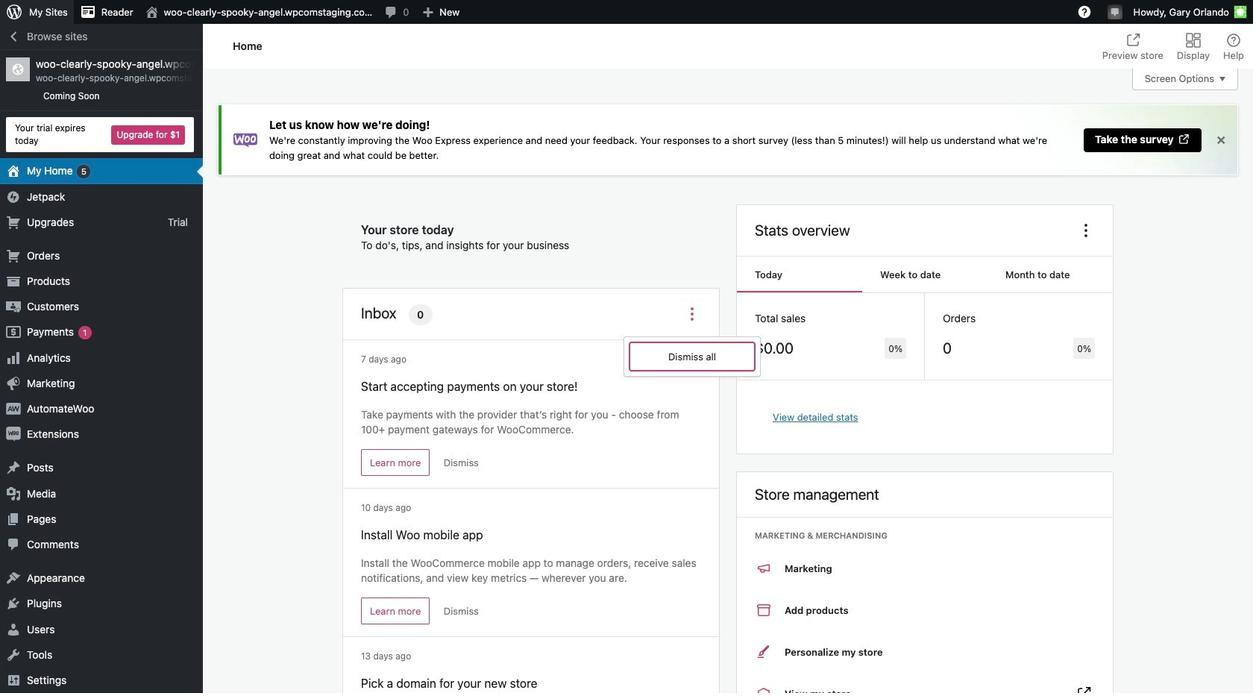 Task type: vqa. For each thing, say whether or not it's contained in the screenshot.
Help ICON
no



Task type: describe. For each thing, give the bounding box(es) containing it.
display options image
[[1185, 31, 1203, 49]]

choose which values to display image
[[1077, 222, 1095, 240]]

notification image
[[1109, 5, 1121, 17]]

0 vertical spatial tab list
[[1094, 24, 1253, 69]]

1 vertical spatial tab list
[[737, 257, 1113, 294]]



Task type: locate. For each thing, give the bounding box(es) containing it.
inbox notes options image
[[683, 305, 701, 323]]

menu
[[343, 340, 719, 693]]

take the survey image
[[1178, 133, 1191, 145]]

toolbar navigation
[[0, 0, 1253, 27]]

tab list
[[1094, 24, 1253, 69], [737, 257, 1113, 294]]

main menu navigation
[[0, 24, 203, 693]]



